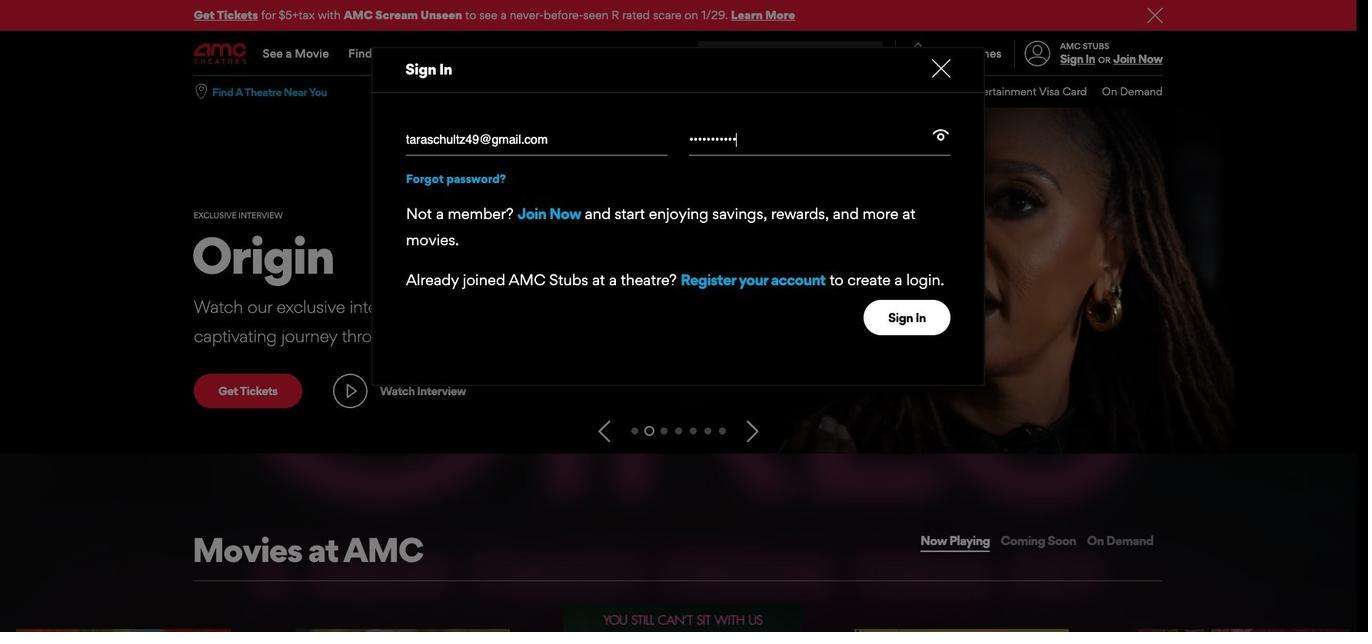 Task type: locate. For each thing, give the bounding box(es) containing it.
movie poster for migration image
[[16, 629, 231, 632]]

user profile image
[[1016, 41, 1059, 67]]

5 menu item from the left
[[922, 76, 1087, 108]]

2 menu item from the left
[[746, 76, 812, 108]]

showtimes image
[[896, 40, 942, 68]]

sign in or join amc stubs element
[[1014, 32, 1163, 75]]

4 menu item from the left
[[857, 76, 922, 108]]

6 menu item from the left
[[1087, 76, 1163, 108]]

0 vertical spatial menu
[[194, 32, 1163, 75]]

movie poster for the beekeeper image
[[855, 629, 1069, 632]]

menu
[[194, 32, 1163, 75], [667, 76, 1163, 108]]

Password password field
[[689, 125, 932, 154]]

menu item
[[667, 76, 746, 108], [746, 76, 812, 108], [812, 76, 857, 108], [857, 76, 922, 108], [922, 76, 1087, 108], [1087, 76, 1163, 108]]

origin interview image
[[0, 108, 1357, 454]]

1 vertical spatial menu
[[667, 76, 1163, 108]]

amc logo image
[[194, 43, 248, 64], [194, 43, 248, 64]]

close element
[[932, 59, 951, 78]]

movie poster for mean girls image
[[563, 605, 802, 632]]

3 menu item from the left
[[812, 76, 857, 108]]



Task type: vqa. For each thing, say whether or not it's contained in the screenshot.
movie poster for Mean Girls image
yes



Task type: describe. For each thing, give the bounding box(es) containing it.
1 menu item from the left
[[667, 76, 746, 108]]

movie poster for wonka image
[[1134, 629, 1349, 632]]

Email email field
[[406, 125, 668, 156]]

close image
[[932, 59, 951, 78]]

submit search icon image
[[865, 48, 877, 60]]

movie poster for anyone but you image
[[296, 629, 510, 632]]



